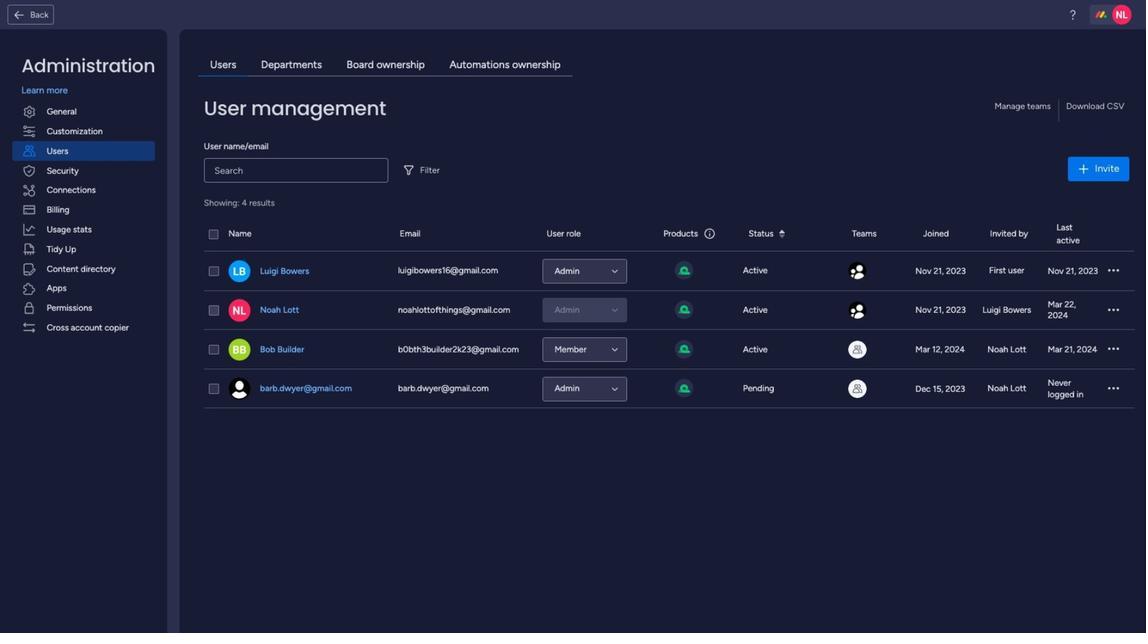 Task type: describe. For each thing, give the bounding box(es) containing it.
1 vertical spatial noah lott image
[[228, 300, 251, 322]]

add or edit team image for fifth row from the top of the page
[[848, 381, 867, 399]]

1 row from the top
[[204, 218, 1135, 252]]

Search text field
[[204, 158, 388, 183]]

back to workspace image
[[13, 9, 25, 21]]

v2 ellipsis image for fourth row from the bottom of the page
[[1108, 266, 1119, 278]]

add or edit team image for fourth row from the bottom of the page's v2 ellipsis image
[[848, 263, 867, 281]]

v2 ellipsis image for 2nd row from the bottom
[[1108, 345, 1119, 356]]

barb.dwyer@gmail.com image
[[228, 379, 251, 401]]

v2 ellipsis image
[[1108, 305, 1119, 317]]



Task type: locate. For each thing, give the bounding box(es) containing it.
1 vertical spatial add or edit team image
[[848, 381, 867, 399]]

bob builder image
[[228, 339, 251, 361]]

1 v2 ellipsis image from the top
[[1108, 266, 1119, 278]]

0 vertical spatial add or edit team image
[[848, 263, 867, 281]]

3 v2 ellipsis image from the top
[[1108, 384, 1119, 396]]

1 vertical spatial add or edit team image
[[848, 341, 867, 360]]

v2 ellipsis image
[[1108, 266, 1119, 278], [1108, 345, 1119, 356], [1108, 384, 1119, 396]]

2 add or edit team image from the top
[[848, 341, 867, 360]]

1 add or edit team image from the top
[[848, 302, 867, 320]]

grid
[[204, 218, 1135, 622]]

3 row from the top
[[204, 291, 1135, 331]]

add or edit team image
[[848, 302, 867, 320], [848, 381, 867, 399]]

5 row from the top
[[204, 370, 1135, 409]]

1 horizontal spatial noah lott image
[[1112, 5, 1132, 25]]

0 vertical spatial add or edit team image
[[848, 302, 867, 320]]

help image
[[1067, 9, 1079, 21]]

add or edit team image for v2 ellipsis image for 2nd row from the bottom
[[848, 341, 867, 360]]

add or edit team image for third row from the bottom of the page
[[848, 302, 867, 320]]

0 horizontal spatial noah lott image
[[228, 300, 251, 322]]

noah lott image
[[1112, 5, 1132, 25], [228, 300, 251, 322]]

1 vertical spatial v2 ellipsis image
[[1108, 345, 1119, 356]]

0 vertical spatial noah lott image
[[1112, 5, 1132, 25]]

1 add or edit team image from the top
[[848, 263, 867, 281]]

noah lott image right help image
[[1112, 5, 1132, 25]]

2 vertical spatial v2 ellipsis image
[[1108, 384, 1119, 396]]

row group
[[204, 252, 1135, 409]]

2 add or edit team image from the top
[[848, 381, 867, 399]]

2 v2 ellipsis image from the top
[[1108, 345, 1119, 356]]

luigi bowers image
[[228, 261, 251, 283]]

row
[[204, 218, 1135, 252], [204, 252, 1135, 291], [204, 291, 1135, 331], [204, 331, 1135, 370], [204, 370, 1135, 409]]

v2 ellipsis image for fifth row from the top of the page
[[1108, 384, 1119, 396]]

0 vertical spatial v2 ellipsis image
[[1108, 266, 1119, 278]]

4 row from the top
[[204, 331, 1135, 370]]

2 row from the top
[[204, 252, 1135, 291]]

noah lott image down luigi bowers image
[[228, 300, 251, 322]]

add or edit team image
[[848, 263, 867, 281], [848, 341, 867, 360]]



Task type: vqa. For each thing, say whether or not it's contained in the screenshot.
second Add or edit team image
yes



